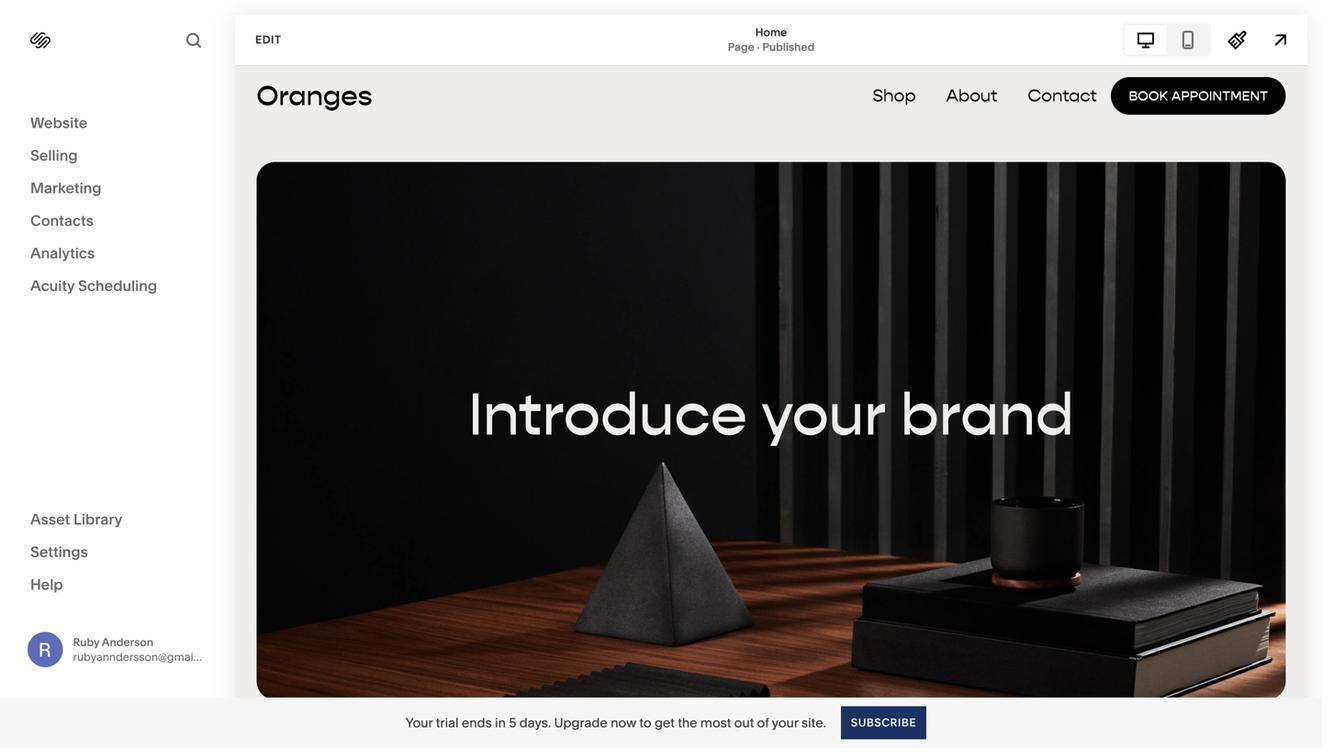 Task type: describe. For each thing, give the bounding box(es) containing it.
settings link
[[30, 542, 204, 564]]

days.
[[520, 715, 551, 731]]

your
[[772, 715, 799, 731]]

website link
[[30, 113, 204, 135]]

selling
[[30, 146, 78, 164]]

subscribe
[[851, 716, 917, 730]]

site.
[[802, 715, 826, 731]]

analytics link
[[30, 243, 204, 265]]

ends
[[462, 715, 492, 731]]

acuity
[[30, 277, 75, 295]]

rubyanndersson@gmail.com
[[73, 650, 222, 664]]

most
[[701, 715, 731, 731]]

scheduling
[[78, 277, 157, 295]]

the
[[678, 715, 698, 731]]

help
[[30, 576, 63, 594]]

contacts
[[30, 212, 94, 230]]

home page · published
[[728, 26, 815, 54]]

get
[[655, 715, 675, 731]]

marketing link
[[30, 178, 204, 200]]

to
[[640, 715, 652, 731]]

acuity scheduling
[[30, 277, 157, 295]]

marketing
[[30, 179, 102, 197]]



Task type: vqa. For each thing, say whether or not it's contained in the screenshot.
the
yes



Task type: locate. For each thing, give the bounding box(es) containing it.
home
[[756, 26, 787, 39]]

analytics
[[30, 244, 95, 262]]

asset
[[30, 511, 70, 529]]

in
[[495, 715, 506, 731]]

page
[[728, 40, 755, 54]]

of
[[757, 715, 769, 731]]

help link
[[30, 575, 63, 595]]

asset library link
[[30, 510, 204, 531]]

acuity scheduling link
[[30, 276, 204, 298]]

·
[[757, 40, 760, 54]]

anderson
[[102, 636, 153, 649]]

your trial ends in 5 days. upgrade now to get the most out of your site.
[[406, 715, 826, 731]]

trial
[[436, 715, 459, 731]]

settings
[[30, 543, 88, 561]]

ruby
[[73, 636, 99, 649]]

selling link
[[30, 146, 204, 167]]

your
[[406, 715, 433, 731]]

now
[[611, 715, 636, 731]]

out
[[734, 715, 754, 731]]

edit
[[255, 33, 281, 46]]

website
[[30, 114, 88, 132]]

upgrade
[[554, 715, 608, 731]]

subscribe button
[[841, 707, 927, 740]]

5
[[509, 715, 516, 731]]

library
[[73, 511, 122, 529]]

contacts link
[[30, 211, 204, 232]]

edit button
[[243, 23, 293, 57]]

published
[[763, 40, 815, 54]]

ruby anderson rubyanndersson@gmail.com
[[73, 636, 222, 664]]

asset library
[[30, 511, 122, 529]]

tab list
[[1125, 25, 1210, 55]]



